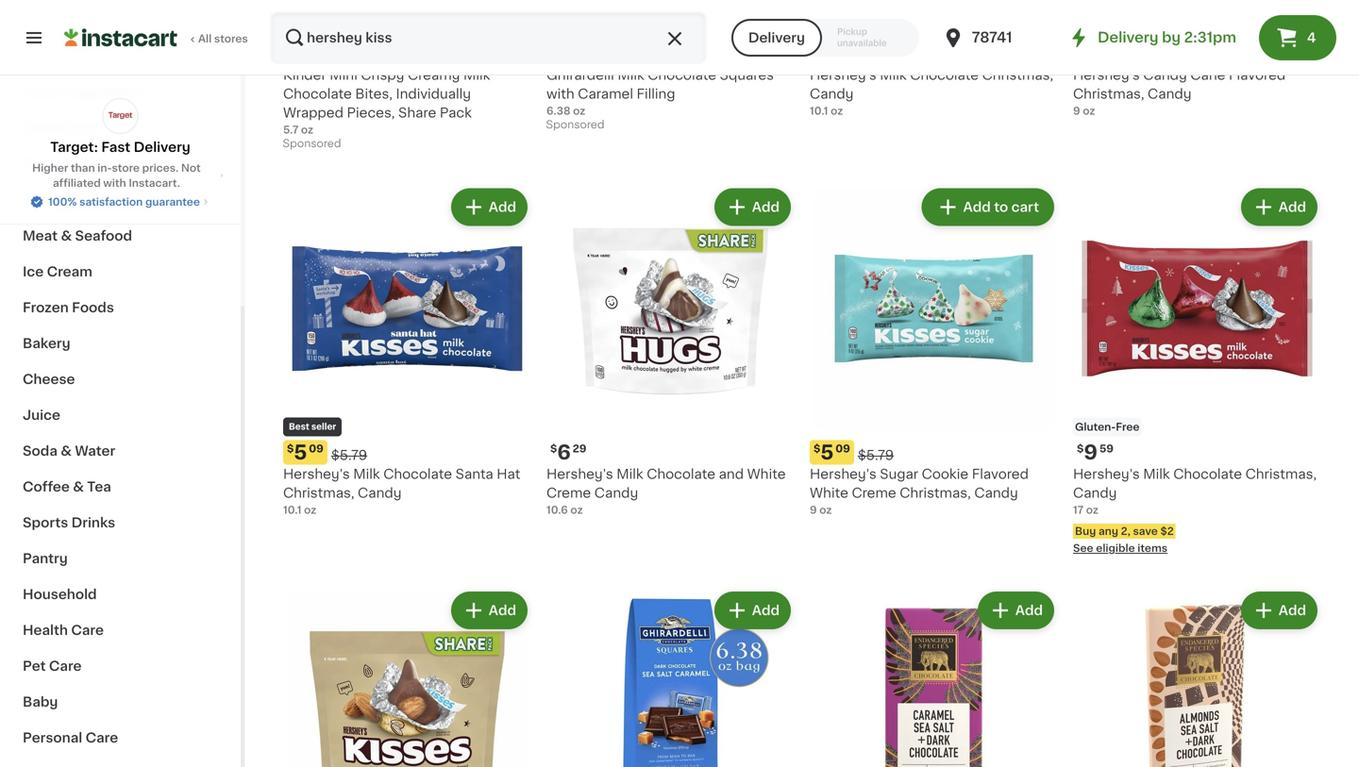 Task type: locate. For each thing, give the bounding box(es) containing it.
& left tea
[[73, 481, 84, 494]]

sponsored badge image inside product group
[[547, 120, 604, 131]]

product group
[[283, 0, 532, 154], [547, 0, 795, 136], [283, 185, 532, 518], [547, 185, 795, 518], [810, 185, 1059, 518], [1074, 185, 1322, 556], [283, 588, 532, 768], [547, 588, 795, 768], [810, 588, 1059, 768], [1074, 588, 1322, 768]]

None search field
[[270, 11, 707, 64]]

christmas,
[[983, 68, 1054, 82], [1074, 87, 1145, 101], [1246, 468, 1318, 481], [283, 487, 355, 500], [900, 487, 972, 500]]

10.1 down service type group in the top of the page
[[810, 106, 829, 116]]

$5.09 original price: $5.79 element up hershey's milk chocolate christmas, candy 10.1 oz
[[810, 41, 1059, 66]]

$5.09 original price: $5.79 element
[[810, 41, 1059, 66], [1074, 41, 1322, 66], [283, 441, 532, 465], [810, 441, 1059, 465]]

fresh vegetables link
[[11, 75, 229, 110]]

delivery up prices.
[[134, 141, 191, 154]]

0 horizontal spatial 10.1
[[283, 505, 302, 516]]

$5.09 original price: $5.79 element up cane
[[1074, 41, 1322, 66]]

care
[[71, 624, 104, 637], [49, 660, 82, 673], [86, 732, 118, 745]]

creme down sugar
[[852, 487, 897, 500]]

with up 6.38
[[547, 87, 575, 101]]

milk inside hershey's milk chocolate santa hat christmas, candy 10.1 oz
[[353, 468, 380, 481]]

$5.09 original price: $5.79 element for candy
[[1074, 41, 1322, 66]]

foods
[[72, 301, 114, 314]]

10.6
[[547, 505, 568, 516]]

$ 6 29
[[551, 443, 587, 463]]

fresh fruit link
[[11, 110, 229, 146]]

$5.79 for christmas,
[[858, 449, 895, 462]]

0 horizontal spatial sponsored badge image
[[283, 139, 340, 150]]

$5.09 original price: $5.79 element up hershey's milk chocolate santa hat christmas, candy 10.1 oz
[[283, 441, 532, 465]]

1 horizontal spatial creme
[[852, 487, 897, 500]]

$5.79 up hershey's milk chocolate christmas, candy 10.1 oz
[[858, 50, 895, 63]]

09 for hershey's milk chocolate santa hat christmas, candy
[[309, 444, 324, 454]]

meat & seafood link
[[11, 218, 229, 254]]

1 horizontal spatial delivery
[[749, 31, 806, 44]]

hershey's left sugar
[[810, 468, 877, 481]]

milk inside hershey's milk chocolate and white creme candy 10.6 oz
[[617, 468, 644, 481]]

1 horizontal spatial flavored
[[1230, 68, 1286, 82]]

59
[[1100, 444, 1114, 454]]

with up "100% satisfaction guarantee" button
[[103, 178, 126, 188]]

1 vertical spatial sponsored badge image
[[283, 139, 340, 150]]

09
[[836, 44, 851, 55], [1100, 44, 1114, 55], [309, 444, 324, 454], [836, 444, 851, 454]]

stores
[[214, 34, 248, 44]]

$2
[[1161, 527, 1175, 537]]

0 vertical spatial flavored
[[1230, 68, 1286, 82]]

$5.79 up sugar
[[858, 449, 895, 462]]

& right meat
[[61, 229, 72, 243]]

best seller
[[289, 423, 336, 432]]

coffee & tea
[[23, 481, 111, 494]]

1 vertical spatial fresh
[[23, 122, 61, 135]]

hershey's for 10.6
[[547, 468, 614, 481]]

0 vertical spatial 6
[[294, 43, 308, 63]]

1 horizontal spatial 10.1
[[810, 106, 829, 116]]

hershey's inside hershey's sugar cookie flavored white creme christmas, candy 9 oz
[[810, 468, 877, 481]]

09 right delivery button at the top right of the page
[[836, 44, 851, 55]]

09 up hershey's sugar cookie flavored white creme christmas, candy 9 oz
[[836, 444, 851, 454]]

hershey's down best seller
[[283, 468, 350, 481]]

sponsored badge image down '5.7' on the top left of the page
[[283, 139, 340, 150]]

17
[[1074, 505, 1084, 516]]

frozen foods
[[23, 301, 114, 314]]

0 horizontal spatial flavored
[[972, 468, 1029, 481]]

flavored right cookie
[[972, 468, 1029, 481]]

1 horizontal spatial 6
[[558, 443, 571, 463]]

delivery up squares
[[749, 31, 806, 44]]

0 horizontal spatial 9
[[810, 505, 817, 516]]

fresh up fresh fruit
[[23, 86, 61, 99]]

2 horizontal spatial 9
[[1084, 443, 1098, 463]]

09 for hershey's candy cane flavored christmas, candy
[[1100, 44, 1114, 55]]

care down baby link
[[86, 732, 118, 745]]

2 horizontal spatial delivery
[[1098, 31, 1159, 44]]

soda & water link
[[11, 433, 229, 469]]

1 vertical spatial 10.1
[[283, 505, 302, 516]]

chocolate for 10.1
[[911, 68, 979, 82]]

0 horizontal spatial 6
[[294, 43, 308, 63]]

delivery for delivery
[[749, 31, 806, 44]]

kinder
[[283, 68, 327, 82]]

gluten-
[[1076, 422, 1117, 433]]

fast
[[101, 141, 131, 154]]

29
[[573, 444, 587, 454]]

white
[[748, 468, 786, 481], [810, 487, 849, 500]]

9 inside hershey's sugar cookie flavored white creme christmas, candy 9 oz
[[810, 505, 817, 516]]

2 fresh from the top
[[23, 122, 61, 135]]

& down target:
[[63, 158, 74, 171]]

7
[[558, 43, 569, 63]]

chocolate
[[648, 68, 717, 82], [911, 68, 979, 82], [283, 87, 352, 101], [384, 468, 452, 481], [647, 468, 716, 481], [1174, 468, 1243, 481]]

flavored right cane
[[1230, 68, 1286, 82]]

bites,
[[355, 87, 393, 101]]

6 left '29'
[[558, 443, 571, 463]]

care right pet
[[49, 660, 82, 673]]

fresh up dairy at the top left of the page
[[23, 122, 61, 135]]

& for coffee
[[73, 481, 84, 494]]

oz inside 7 ghirardelli milk chocolate squares with caramel filling 6.38 oz
[[573, 106, 586, 116]]

& down affiliated
[[75, 194, 86, 207]]

chocolate left the santa
[[384, 468, 452, 481]]

1 horizontal spatial with
[[547, 87, 575, 101]]

creme inside hershey's sugar cookie flavored white creme christmas, candy 9 oz
[[852, 487, 897, 500]]

0 vertical spatial 10.1
[[810, 106, 829, 116]]

$5.09 original price: $5.79 element for christmas,
[[283, 441, 532, 465]]

1 vertical spatial 9
[[1084, 443, 1098, 463]]

milk
[[464, 68, 491, 82], [618, 68, 645, 82], [880, 68, 907, 82], [353, 468, 380, 481], [617, 468, 644, 481], [1144, 468, 1171, 481]]

0 vertical spatial sponsored badge image
[[547, 120, 604, 131]]

100% satisfaction guarantee
[[48, 197, 200, 207]]

chocolate left and
[[647, 468, 716, 481]]

hershey's for oz
[[1074, 68, 1141, 82]]

pantry
[[23, 552, 68, 566]]

juice
[[23, 409, 60, 422]]

hershey's down $ 6 29
[[547, 468, 614, 481]]

hershey's
[[810, 68, 877, 82], [1074, 68, 1141, 82], [283, 468, 350, 481], [547, 468, 614, 481], [810, 468, 877, 481], [1074, 468, 1141, 481]]

caramel
[[578, 87, 634, 101]]

1 horizontal spatial 9
[[1074, 106, 1081, 116]]

seafood
[[75, 229, 132, 243]]

1 fresh from the top
[[23, 86, 61, 99]]

oz inside the kinder mini crispy creamy milk chocolate bites, individually wrapped pieces, share pack 5.7 oz
[[301, 125, 314, 135]]

2 vertical spatial care
[[86, 732, 118, 745]]

chocolate inside hershey's milk chocolate santa hat christmas, candy 10.1 oz
[[384, 468, 452, 481]]

frozen
[[23, 301, 69, 314]]

with
[[547, 87, 575, 101], [103, 178, 126, 188]]

instacart logo image
[[64, 26, 178, 49]]

6 left the 79
[[294, 43, 308, 63]]

0 vertical spatial white
[[748, 468, 786, 481]]

hershey's for candy
[[810, 468, 877, 481]]

$5.79 down seller
[[331, 449, 368, 462]]

chocolate inside hershey's milk chocolate and white creme candy 10.6 oz
[[647, 468, 716, 481]]

79
[[310, 44, 323, 55]]

chocolate inside hershey's milk chocolate christmas, candy 10.1 oz
[[911, 68, 979, 82]]

white for hershey's sugar cookie flavored white creme christmas, candy
[[810, 487, 849, 500]]

ice cream link
[[11, 254, 229, 290]]

1 vertical spatial flavored
[[972, 468, 1029, 481]]

09 left by
[[1100, 44, 1114, 55]]

cheese link
[[11, 362, 229, 398]]

add to cart button
[[924, 190, 1053, 224]]

christmas, inside hershey's milk chocolate christmas, candy 10.1 oz
[[983, 68, 1054, 82]]

prices.
[[142, 163, 179, 173]]

juice link
[[11, 398, 229, 433]]

2 vertical spatial 9
[[810, 505, 817, 516]]

hershey's down $ 9 59
[[1074, 468, 1141, 481]]

creme up 10.6
[[547, 487, 591, 500]]

hershey's down the delivery by 2:31pm link
[[1074, 68, 1141, 82]]

all
[[198, 34, 212, 44]]

hershey's for 10.1
[[283, 468, 350, 481]]

white inside hershey's sugar cookie flavored white creme christmas, candy 9 oz
[[810, 487, 849, 500]]

10.1
[[810, 106, 829, 116], [283, 505, 302, 516]]

$ 5 09 for hershey's milk chocolate christmas, candy
[[814, 43, 851, 63]]

with inside higher than in-store prices. not affiliated with instacart.
[[103, 178, 126, 188]]

care for personal care
[[86, 732, 118, 745]]

$5.09 original price: $5.79 element for 10.1
[[810, 41, 1059, 66]]

and
[[719, 468, 744, 481]]

hershey's inside hershey's milk chocolate and white creme candy 10.6 oz
[[547, 468, 614, 481]]

coffee
[[23, 481, 70, 494]]

flavored inside hershey's sugar cookie flavored white creme christmas, candy 9 oz
[[972, 468, 1029, 481]]

0 horizontal spatial creme
[[547, 487, 591, 500]]

soda & water
[[23, 445, 115, 458]]

chocolate up filling on the left top of the page
[[648, 68, 717, 82]]

sponsored badge image
[[547, 120, 604, 131], [283, 139, 340, 150]]

1 creme from the left
[[547, 487, 591, 500]]

white inside hershey's milk chocolate and white creme candy 10.6 oz
[[748, 468, 786, 481]]

1 horizontal spatial white
[[810, 487, 849, 500]]

milk inside hershey's milk chocolate christmas, candy 10.1 oz
[[880, 68, 907, 82]]

flavored for hershey's candy cane flavored christmas, candy
[[1230, 68, 1286, 82]]

1 vertical spatial with
[[103, 178, 126, 188]]

5.7
[[283, 125, 299, 135]]

bakery link
[[11, 326, 229, 362]]

0 horizontal spatial delivery
[[134, 141, 191, 154]]

1 horizontal spatial sponsored badge image
[[547, 120, 604, 131]]

6 for hershey's milk chocolate and white creme candy
[[558, 443, 571, 463]]

candy inside hershey's milk chocolate and white creme candy 10.6 oz
[[595, 487, 639, 500]]

2 creme from the left
[[852, 487, 897, 500]]

milk for 10.1
[[880, 68, 907, 82]]

hershey's milk chocolate christmas, candy 17 oz
[[1074, 468, 1318, 516]]

0 vertical spatial fresh
[[23, 86, 61, 99]]

chocolate up wrapped
[[283, 87, 352, 101]]

0 horizontal spatial white
[[748, 468, 786, 481]]

1 vertical spatial care
[[49, 660, 82, 673]]

0 vertical spatial with
[[547, 87, 575, 101]]

6 for kinder mini crispy creamy milk chocolate bites, individually wrapped pieces, share pack
[[294, 43, 308, 63]]

sports
[[23, 517, 68, 530]]

delivery left by
[[1098, 31, 1159, 44]]

oz inside hershey's milk chocolate and white creme candy 10.6 oz
[[571, 505, 583, 516]]

delivery
[[1098, 31, 1159, 44], [749, 31, 806, 44], [134, 141, 191, 154]]

09 down best seller
[[309, 444, 324, 454]]

chocolate for 17
[[1174, 468, 1243, 481]]

9
[[1074, 106, 1081, 116], [1084, 443, 1098, 463], [810, 505, 817, 516]]

chocolate up $2
[[1174, 468, 1243, 481]]

hershey's candy cane flavored christmas, candy 9 oz
[[1074, 68, 1286, 116]]

snacks & candy
[[23, 194, 135, 207]]

care right "health"
[[71, 624, 104, 637]]

milk for 17
[[1144, 468, 1171, 481]]

creme inside hershey's milk chocolate and white creme candy 10.6 oz
[[547, 487, 591, 500]]

$ inside $ 6 29
[[551, 444, 558, 454]]

1 vertical spatial 6
[[558, 443, 571, 463]]

hershey's inside hershey's candy cane flavored christmas, candy 9 oz
[[1074, 68, 1141, 82]]

eggs
[[77, 158, 111, 171]]

7 ghirardelli milk chocolate squares with caramel filling 6.38 oz
[[547, 43, 774, 116]]

delivery inside button
[[749, 31, 806, 44]]

creme
[[547, 487, 591, 500], [852, 487, 897, 500]]

chocolate inside hershey's milk chocolate christmas, candy 17 oz
[[1174, 468, 1243, 481]]

hershey's sugar cookie flavored white creme christmas, candy 9 oz
[[810, 468, 1029, 516]]

$5.09 original price: $5.79 element for creme
[[810, 441, 1059, 465]]

cheese
[[23, 373, 75, 386]]

see
[[1074, 544, 1094, 554]]

0 vertical spatial care
[[71, 624, 104, 637]]

$5.09 original price: $5.79 element up cookie
[[810, 441, 1059, 465]]

flavored inside hershey's candy cane flavored christmas, candy 9 oz
[[1230, 68, 1286, 82]]

chocolate inside 7 ghirardelli milk chocolate squares with caramel filling 6.38 oz
[[648, 68, 717, 82]]

10.1 down best
[[283, 505, 302, 516]]

sponsored badge image down 6.38
[[547, 120, 604, 131]]

higher than in-store prices. not affiliated with instacart. link
[[15, 161, 226, 191]]

oz inside hershey's milk chocolate christmas, candy 17 oz
[[1087, 505, 1099, 516]]

1 vertical spatial white
[[810, 487, 849, 500]]

ice cream
[[23, 265, 92, 279]]

gluten-free
[[1076, 422, 1140, 433]]

milk inside hershey's milk chocolate christmas, candy 17 oz
[[1144, 468, 1171, 481]]

hershey's inside hershey's milk chocolate santa hat christmas, candy 10.1 oz
[[283, 468, 350, 481]]

5 for hershey's candy cane flavored christmas, candy
[[1084, 43, 1098, 63]]

christmas, inside hershey's sugar cookie flavored white creme christmas, candy 9 oz
[[900, 487, 972, 500]]

chocolate down 78741
[[911, 68, 979, 82]]

0 horizontal spatial with
[[103, 178, 126, 188]]

fresh fruit
[[23, 122, 95, 135]]

all stores link
[[64, 11, 249, 64]]

hershey's down service type group in the top of the page
[[810, 68, 877, 82]]

fresh for fresh fruit
[[23, 122, 61, 135]]

5 for hershey's milk chocolate santa hat christmas, candy
[[294, 443, 307, 463]]

0 vertical spatial 9
[[1074, 106, 1081, 116]]

4
[[1308, 31, 1317, 44]]

personal care
[[23, 732, 118, 745]]

& right soda
[[61, 445, 72, 458]]

delivery button
[[732, 19, 823, 57]]



Task type: describe. For each thing, give the bounding box(es) containing it.
target: fast delivery logo image
[[102, 98, 138, 134]]

sports drinks link
[[11, 505, 229, 541]]

soda
[[23, 445, 57, 458]]

christmas, inside hershey's milk chocolate santa hat christmas, candy 10.1 oz
[[283, 487, 355, 500]]

10.1 inside hershey's milk chocolate christmas, candy 10.1 oz
[[810, 106, 829, 116]]

candy inside hershey's sugar cookie flavored white creme christmas, candy 9 oz
[[975, 487, 1019, 500]]

store
[[112, 163, 140, 173]]

$5.79 for oz
[[858, 50, 895, 63]]

items
[[1138, 544, 1168, 554]]

snacks & candy link
[[11, 182, 229, 218]]

9 inside product group
[[1084, 443, 1098, 463]]

& for dairy
[[63, 158, 74, 171]]

$ 9 59
[[1078, 443, 1114, 463]]

guarantee
[[145, 197, 200, 207]]

candy inside hershey's milk chocolate santa hat christmas, candy 10.1 oz
[[358, 487, 402, 500]]

milk for creme
[[617, 468, 644, 481]]

fruit
[[64, 122, 95, 135]]

health care
[[23, 624, 104, 637]]

by
[[1163, 31, 1181, 44]]

instacart.
[[129, 178, 180, 188]]

$5.79 for candy
[[331, 449, 368, 462]]

christmas, inside hershey's candy cane flavored christmas, candy 9 oz
[[1074, 87, 1145, 101]]

oz inside hershey's sugar cookie flavored white creme christmas, candy 9 oz
[[820, 505, 832, 516]]

oz inside hershey's milk chocolate santa hat christmas, candy 10.1 oz
[[304, 505, 317, 516]]

target:
[[50, 141, 98, 154]]

09 for hershey's sugar cookie flavored white creme christmas, candy
[[836, 444, 851, 454]]

add button inside product group
[[1244, 190, 1316, 224]]

mini
[[330, 68, 358, 82]]

& for snacks
[[75, 194, 86, 207]]

creme for christmas,
[[852, 487, 897, 500]]

sponsored badge image for kinder
[[283, 139, 340, 150]]

eligible
[[1097, 544, 1136, 554]]

milk inside the kinder mini crispy creamy milk chocolate bites, individually wrapped pieces, share pack 5.7 oz
[[464, 68, 491, 82]]

5 for hershey's milk chocolate christmas, candy
[[821, 43, 834, 63]]

filling
[[637, 87, 676, 101]]

100%
[[48, 197, 77, 207]]

hat
[[497, 468, 521, 481]]

pack
[[440, 106, 472, 119]]

milk for christmas,
[[353, 468, 380, 481]]

cream
[[47, 265, 92, 279]]

add inside 'button'
[[964, 201, 991, 214]]

health
[[23, 624, 68, 637]]

product group containing 9
[[1074, 185, 1322, 556]]

add to cart
[[964, 201, 1040, 214]]

hershey's milk chocolate santa hat christmas, candy 10.1 oz
[[283, 468, 521, 516]]

$ 5 09 for hershey's milk chocolate santa hat christmas, candy
[[287, 443, 324, 463]]

care for health care
[[71, 624, 104, 637]]

milk inside 7 ghirardelli milk chocolate squares with caramel filling 6.38 oz
[[618, 68, 645, 82]]

individually
[[396, 87, 471, 101]]

kinder mini crispy creamy milk chocolate bites, individually wrapped pieces, share pack 5.7 oz
[[283, 68, 491, 135]]

sugar
[[880, 468, 919, 481]]

higher than in-store prices. not affiliated with instacart.
[[32, 163, 201, 188]]

& for soda
[[61, 445, 72, 458]]

78741
[[973, 31, 1013, 44]]

candy inside hershey's milk chocolate christmas, candy 10.1 oz
[[810, 87, 854, 101]]

product group containing 7
[[547, 0, 795, 136]]

creme for candy
[[547, 487, 591, 500]]

santa
[[456, 468, 494, 481]]

hershey's inside hershey's milk chocolate christmas, candy 10.1 oz
[[810, 68, 877, 82]]

coffee & tea link
[[11, 469, 229, 505]]

09 for hershey's milk chocolate christmas, candy
[[836, 44, 851, 55]]

9 inside hershey's candy cane flavored christmas, candy 9 oz
[[1074, 106, 1081, 116]]

78741 button
[[942, 11, 1056, 64]]

chocolate for christmas,
[[384, 468, 452, 481]]

not
[[181, 163, 201, 173]]

buy any 2, save $2 see eligible items
[[1074, 527, 1175, 554]]

service type group
[[732, 19, 920, 57]]

pet care
[[23, 660, 82, 673]]

dairy & eggs link
[[11, 146, 229, 182]]

sponsored badge image for 7
[[547, 120, 604, 131]]

delivery by 2:31pm link
[[1068, 26, 1237, 49]]

creamy
[[408, 68, 460, 82]]

5 for hershey's sugar cookie flavored white creme christmas, candy
[[821, 443, 834, 463]]

$ inside $ 9 59
[[1078, 444, 1084, 454]]

than
[[71, 163, 95, 173]]

christmas, inside hershey's milk chocolate christmas, candy 17 oz
[[1246, 468, 1318, 481]]

$ 5 09 for hershey's candy cane flavored christmas, candy
[[1078, 43, 1114, 63]]

all stores
[[198, 34, 248, 44]]

& for meat
[[61, 229, 72, 243]]

Search field
[[272, 13, 705, 62]]

with inside 7 ghirardelli milk chocolate squares with caramel filling 6.38 oz
[[547, 87, 575, 101]]

fresh for fresh vegetables
[[23, 86, 61, 99]]

crispy
[[361, 68, 405, 82]]

best
[[289, 423, 310, 432]]

snacks
[[23, 194, 72, 207]]

free
[[1117, 422, 1140, 433]]

meat
[[23, 229, 58, 243]]

baby
[[23, 696, 58, 709]]

care for pet care
[[49, 660, 82, 673]]

cart
[[1012, 201, 1040, 214]]

frozen foods link
[[11, 290, 229, 326]]

squares
[[720, 68, 774, 82]]

10.1 inside hershey's milk chocolate santa hat christmas, candy 10.1 oz
[[283, 505, 302, 516]]

affiliated
[[53, 178, 101, 188]]

in-
[[98, 163, 112, 173]]

oz inside hershey's candy cane flavored christmas, candy 9 oz
[[1083, 106, 1096, 116]]

hershey's inside hershey's milk chocolate christmas, candy 17 oz
[[1074, 468, 1141, 481]]

chocolate inside the kinder mini crispy creamy milk chocolate bites, individually wrapped pieces, share pack 5.7 oz
[[283, 87, 352, 101]]

fresh vegetables
[[23, 86, 141, 99]]

$ 5 09 for hershey's sugar cookie flavored white creme christmas, candy
[[814, 443, 851, 463]]

100% satisfaction guarantee button
[[29, 191, 211, 210]]

flavored for hershey's sugar cookie flavored white creme christmas, candy
[[972, 468, 1029, 481]]

water
[[75, 445, 115, 458]]

hershey's milk chocolate and white creme candy 10.6 oz
[[547, 468, 786, 516]]

target: fast delivery link
[[50, 98, 191, 157]]

cane
[[1191, 68, 1226, 82]]

pet
[[23, 660, 46, 673]]

candy inside hershey's milk chocolate christmas, candy 17 oz
[[1074, 487, 1118, 500]]

household link
[[11, 577, 229, 613]]

$ inside $ 6 79
[[287, 44, 294, 55]]

white for hershey's milk chocolate and white creme candy
[[748, 468, 786, 481]]

sports drinks
[[23, 517, 115, 530]]

vegetables
[[64, 86, 141, 99]]

ghirardelli
[[547, 68, 615, 82]]

satisfaction
[[79, 197, 143, 207]]

wrapped
[[283, 106, 344, 119]]

health care link
[[11, 613, 229, 649]]

chocolate for creme
[[647, 468, 716, 481]]

dairy & eggs
[[23, 158, 111, 171]]

bakery
[[23, 337, 70, 350]]

oz inside hershey's milk chocolate christmas, candy 10.1 oz
[[831, 106, 844, 116]]

dairy
[[23, 158, 59, 171]]

$ 6 79
[[287, 43, 323, 63]]

delivery for delivery by 2:31pm
[[1098, 31, 1159, 44]]



Task type: vqa. For each thing, say whether or not it's contained in the screenshot.
FASHION
no



